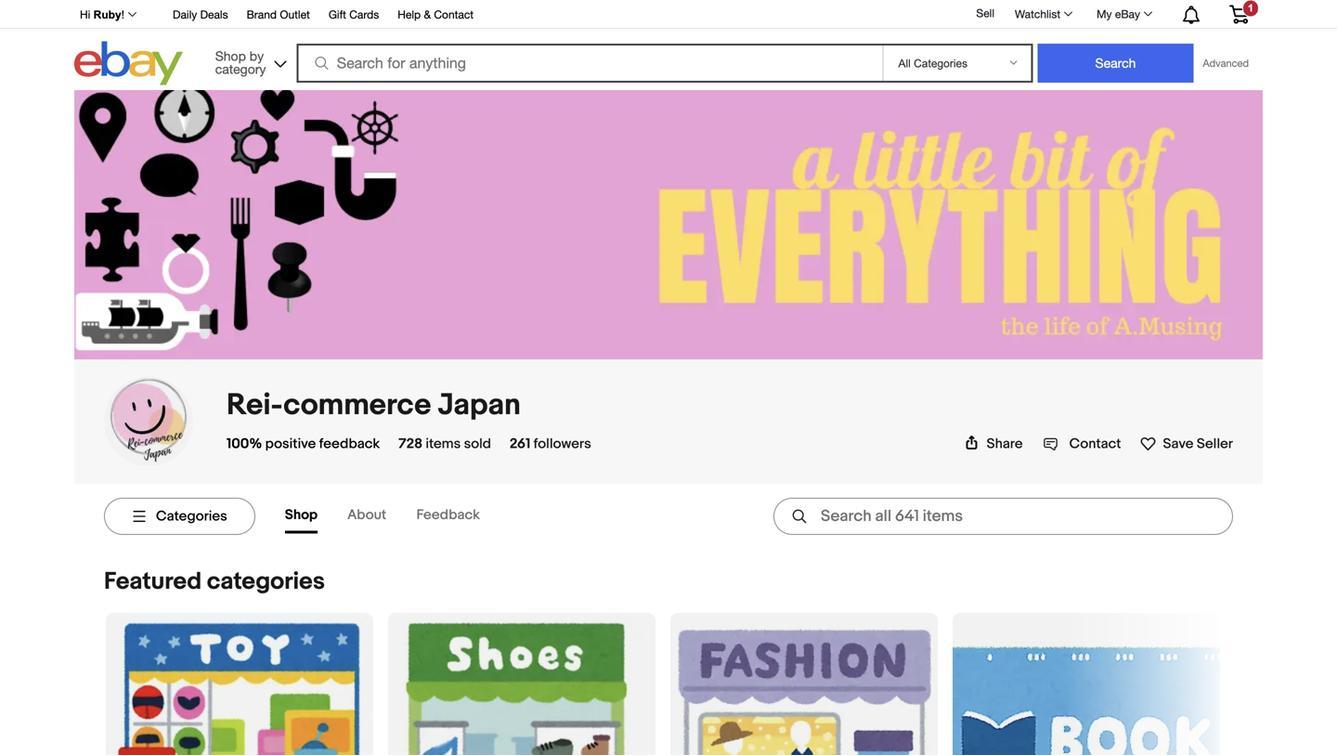 Task type: describe. For each thing, give the bounding box(es) containing it.
gift cards
[[329, 8, 379, 21]]

100% positive feedback
[[227, 436, 380, 452]]

100%
[[227, 436, 262, 452]]

advanced link
[[1194, 45, 1259, 82]]

rei-commerce japan link
[[227, 387, 521, 424]]

rei-
[[227, 387, 284, 424]]

category
[[215, 61, 266, 77]]

Search all 641 items field
[[774, 498, 1234, 535]]

share button
[[965, 436, 1024, 452]]

my ebay
[[1097, 7, 1141, 20]]

rei-commerce japan
[[227, 387, 521, 424]]

261 followers
[[510, 436, 592, 452]]

watchlist
[[1016, 7, 1061, 20]]

shop by category banner
[[70, 0, 1264, 90]]

advanced
[[1204, 57, 1250, 69]]

save seller
[[1164, 436, 1234, 452]]

daily deals
[[173, 8, 228, 21]]

cards
[[350, 8, 379, 21]]

gift cards link
[[329, 5, 379, 26]]

my
[[1097, 7, 1113, 20]]

!
[[121, 8, 125, 21]]

shoes image
[[388, 613, 656, 755]]

toys and collectibles image
[[106, 613, 374, 755]]

shop by category
[[215, 48, 266, 77]]

728 items sold
[[399, 436, 491, 452]]

sell
[[977, 7, 995, 20]]

account navigation
[[70, 0, 1264, 29]]

brand outlet link
[[247, 5, 310, 26]]

commerce
[[284, 387, 431, 424]]

ruby
[[94, 8, 121, 21]]

contact inside help & contact link
[[434, 8, 474, 21]]

by
[[250, 48, 264, 64]]

261
[[510, 436, 531, 452]]

none submit inside shop by category banner
[[1038, 44, 1194, 83]]

ebay
[[1116, 7, 1141, 20]]

save
[[1164, 436, 1194, 452]]

books and dvds image
[[953, 613, 1221, 755]]



Task type: vqa. For each thing, say whether or not it's contained in the screenshot.
ENTER MAXIMUM PRICE RANGE VALUE, $ text field
no



Task type: locate. For each thing, give the bounding box(es) containing it.
hi
[[80, 8, 90, 21]]

tab list
[[285, 499, 510, 534]]

1
[[1249, 2, 1254, 14]]

help
[[398, 8, 421, 21]]

watchlist link
[[1005, 3, 1082, 25]]

my ebay link
[[1087, 3, 1161, 25]]

&
[[424, 8, 431, 21]]

categories
[[156, 508, 227, 525]]

rei-commerce japan image
[[104, 377, 193, 466]]

1 vertical spatial shop
[[285, 507, 318, 524]]

positive
[[265, 436, 316, 452]]

shop inside tab list
[[285, 507, 318, 524]]

1 link
[[1219, 0, 1261, 27]]

sold
[[464, 436, 491, 452]]

1 vertical spatial contact
[[1070, 436, 1122, 452]]

shop for shop
[[285, 507, 318, 524]]

hi ruby !
[[80, 8, 125, 21]]

0 horizontal spatial shop
[[215, 48, 246, 64]]

contact right &
[[434, 8, 474, 21]]

tab list containing shop
[[285, 499, 510, 534]]

categories
[[207, 568, 325, 596]]

about
[[348, 507, 387, 524]]

shop left by on the top of the page
[[215, 48, 246, 64]]

contact link
[[1044, 436, 1122, 452]]

brand
[[247, 8, 277, 21]]

seller
[[1198, 436, 1234, 452]]

feedback
[[319, 436, 380, 452]]

0 horizontal spatial contact
[[434, 8, 474, 21]]

featured
[[104, 568, 202, 596]]

deals
[[200, 8, 228, 21]]

shop
[[215, 48, 246, 64], [285, 507, 318, 524]]

sell link
[[969, 7, 1003, 20]]

1 horizontal spatial shop
[[285, 507, 318, 524]]

contact
[[434, 8, 474, 21], [1070, 436, 1122, 452]]

outlet
[[280, 8, 310, 21]]

1 horizontal spatial contact
[[1070, 436, 1122, 452]]

help & contact link
[[398, 5, 474, 26]]

save seller button
[[1141, 432, 1234, 452]]

0 vertical spatial shop
[[215, 48, 246, 64]]

followers
[[534, 436, 592, 452]]

728
[[399, 436, 423, 452]]

0 vertical spatial contact
[[434, 8, 474, 21]]

gift
[[329, 8, 347, 21]]

feedback
[[417, 507, 480, 524]]

brand outlet
[[247, 8, 310, 21]]

daily deals link
[[173, 5, 228, 26]]

fashion image
[[671, 613, 938, 755]]

shop for shop by category
[[215, 48, 246, 64]]

daily
[[173, 8, 197, 21]]

featured categories
[[104, 568, 325, 596]]

shop left about
[[285, 507, 318, 524]]

help & contact
[[398, 8, 474, 21]]

share
[[987, 436, 1024, 452]]

categories button
[[104, 498, 255, 535]]

items
[[426, 436, 461, 452]]

japan
[[438, 387, 521, 424]]

shop inside shop by category
[[215, 48, 246, 64]]

shop by category button
[[207, 41, 291, 81]]

None submit
[[1038, 44, 1194, 83]]

contact left save
[[1070, 436, 1122, 452]]

Search for anything text field
[[300, 46, 879, 81]]



